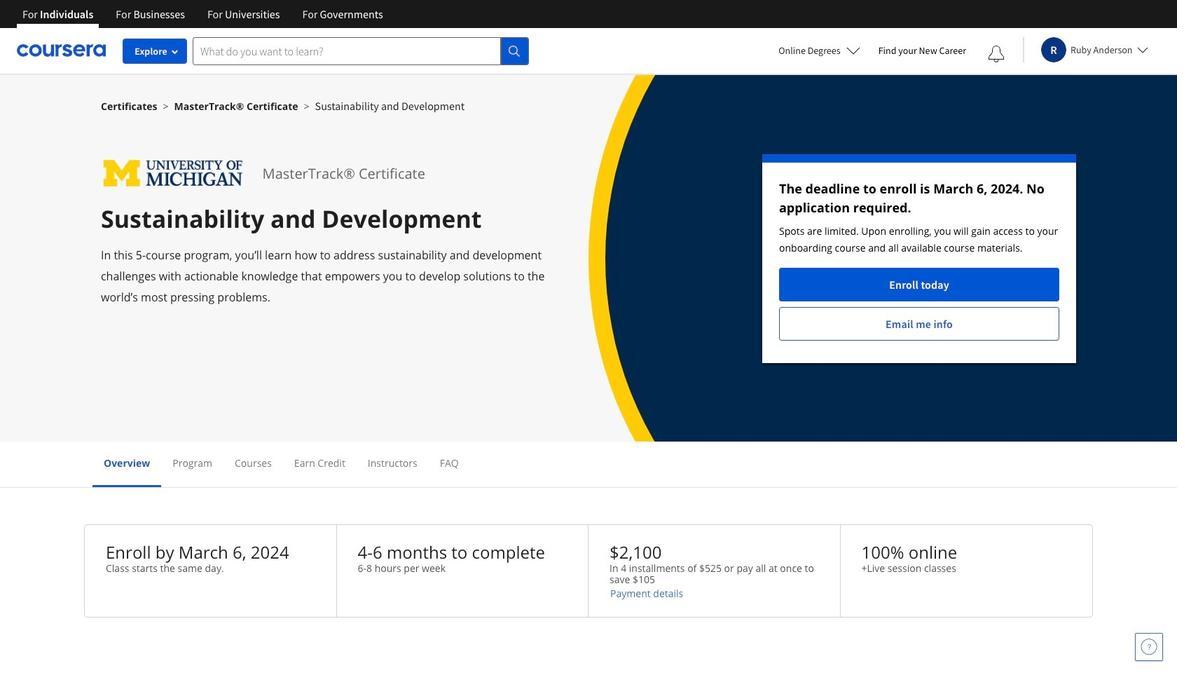 Task type: describe. For each thing, give the bounding box(es) containing it.
What do you want to learn? text field
[[193, 37, 501, 65]]

university of michigan image
[[101, 154, 246, 193]]

certificate menu element
[[93, 442, 1085, 487]]

banner navigation
[[11, 0, 395, 28]]



Task type: vqa. For each thing, say whether or not it's contained in the screenshot.
status
yes



Task type: locate. For each thing, give the bounding box(es) containing it.
coursera image
[[17, 39, 106, 62]]

status
[[763, 154, 1077, 363]]

help center image
[[1141, 639, 1158, 656]]

None search field
[[193, 37, 529, 65]]



